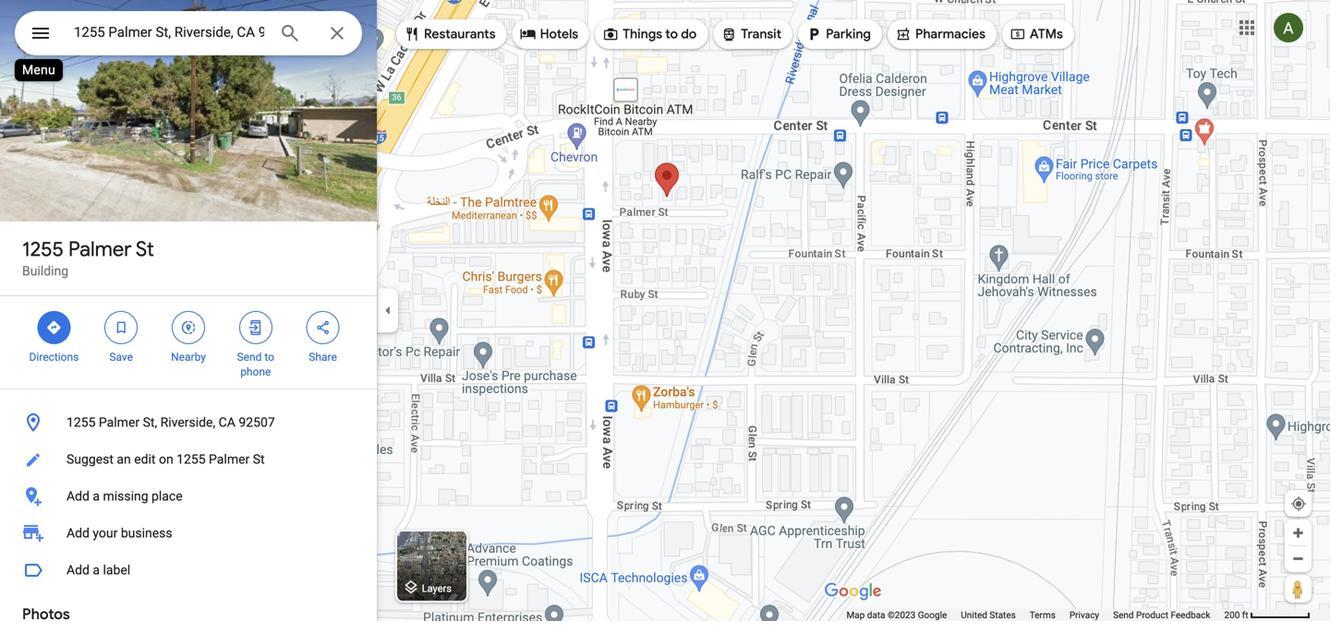 Task type: locate. For each thing, give the bounding box(es) containing it.
building
[[22, 264, 68, 279]]

1 vertical spatial palmer
[[99, 415, 140, 431]]

a left missing
[[93, 489, 100, 504]]

3 add from the top
[[67, 563, 90, 578]]

things
[[623, 26, 663, 43]]


[[520, 24, 536, 44]]

send up phone
[[237, 351, 262, 364]]

1255 right on
[[177, 452, 206, 468]]

 search field
[[15, 11, 362, 59]]


[[721, 24, 738, 44]]

send inside send to phone
[[237, 351, 262, 364]]

1255 inside 1255 palmer st building
[[22, 237, 64, 262]]


[[180, 318, 197, 338]]

add left the your
[[67, 526, 90, 541]]

1 vertical spatial a
[[93, 563, 100, 578]]

place
[[152, 489, 183, 504]]

st
[[136, 237, 154, 262], [253, 452, 265, 468]]

footer containing map data ©2023 google
[[847, 610, 1225, 622]]

1255 up suggest at bottom left
[[67, 415, 96, 431]]

send inside button
[[1113, 610, 1134, 621]]

riverside,
[[160, 415, 215, 431]]

1255 palmer st main content
[[0, 0, 377, 622]]

an
[[117, 452, 131, 468]]

2 vertical spatial 1255
[[177, 452, 206, 468]]

1 horizontal spatial st
[[253, 452, 265, 468]]

phone
[[240, 366, 271, 379]]

google maps element
[[0, 0, 1330, 622]]

0 vertical spatial send
[[237, 351, 262, 364]]

restaurants
[[424, 26, 496, 43]]


[[315, 318, 331, 338]]

to left 'do'
[[666, 26, 678, 43]]

1255
[[22, 237, 64, 262], [67, 415, 96, 431], [177, 452, 206, 468]]

1 a from the top
[[93, 489, 100, 504]]

a inside add a label button
[[93, 563, 100, 578]]

2 vertical spatial palmer
[[209, 452, 250, 468]]

1 horizontal spatial send
[[1113, 610, 1134, 621]]

1 vertical spatial 1255
[[67, 415, 96, 431]]

palmer inside button
[[99, 415, 140, 431]]

terms
[[1030, 610, 1056, 621]]

1 horizontal spatial 1255
[[67, 415, 96, 431]]

2 horizontal spatial 1255
[[177, 452, 206, 468]]

send
[[237, 351, 262, 364], [1113, 610, 1134, 621]]


[[1010, 24, 1026, 44]]

google
[[918, 610, 947, 621]]

1 vertical spatial to
[[265, 351, 274, 364]]

footer
[[847, 610, 1225, 622]]

st,
[[143, 415, 157, 431]]

palmer inside 1255 palmer st building
[[68, 237, 132, 262]]

1255 for st,
[[67, 415, 96, 431]]

1 horizontal spatial to
[[666, 26, 678, 43]]

add
[[67, 489, 90, 504], [67, 526, 90, 541], [67, 563, 90, 578]]

 things to do
[[603, 24, 697, 44]]

to up phone
[[265, 351, 274, 364]]

a inside add a missing place button
[[93, 489, 100, 504]]

None field
[[74, 21, 264, 43]]

send left product on the bottom of the page
[[1113, 610, 1134, 621]]


[[247, 318, 264, 338]]

0 horizontal spatial send
[[237, 351, 262, 364]]

0 vertical spatial add
[[67, 489, 90, 504]]

palmer
[[68, 237, 132, 262], [99, 415, 140, 431], [209, 452, 250, 468]]

0 horizontal spatial 1255
[[22, 237, 64, 262]]

2 a from the top
[[93, 563, 100, 578]]

united states
[[961, 610, 1016, 621]]

suggest an edit on 1255 palmer st
[[67, 452, 265, 468]]

0 vertical spatial st
[[136, 237, 154, 262]]

1255 palmer st building
[[22, 237, 154, 279]]

0 horizontal spatial to
[[265, 351, 274, 364]]

add down suggest at bottom left
[[67, 489, 90, 504]]

missing
[[103, 489, 148, 504]]

0 vertical spatial 1255
[[22, 237, 64, 262]]

a for label
[[93, 563, 100, 578]]

palmer inside button
[[209, 452, 250, 468]]

0 horizontal spatial st
[[136, 237, 154, 262]]

add a missing place button
[[0, 479, 377, 516]]

layers
[[422, 583, 452, 595]]

palmer left st,
[[99, 415, 140, 431]]

1255 up building
[[22, 237, 64, 262]]

save
[[109, 351, 133, 364]]


[[603, 24, 619, 44]]

to
[[666, 26, 678, 43], [265, 351, 274, 364]]

200
[[1225, 610, 1240, 621]]

1255 inside 1255 palmer st, riverside, ca 92507 button
[[67, 415, 96, 431]]


[[113, 318, 130, 338]]

1 vertical spatial st
[[253, 452, 265, 468]]

palmer up building
[[68, 237, 132, 262]]

1255 palmer st, riverside, ca 92507
[[67, 415, 275, 431]]

add left label
[[67, 563, 90, 578]]

1255 for st
[[22, 237, 64, 262]]

none field inside the 1255 palmer st, riverside, ca 92507 field
[[74, 21, 264, 43]]

1 vertical spatial send
[[1113, 610, 1134, 621]]

©2023
[[888, 610, 916, 621]]

atms
[[1030, 26, 1063, 43]]

actions for 1255 palmer st region
[[0, 297, 377, 389]]

2 vertical spatial add
[[67, 563, 90, 578]]

1255 inside suggest an edit on 1255 palmer st button
[[177, 452, 206, 468]]

your
[[93, 526, 118, 541]]

0 vertical spatial to
[[666, 26, 678, 43]]

a left label
[[93, 563, 100, 578]]

 atms
[[1010, 24, 1063, 44]]

2 add from the top
[[67, 526, 90, 541]]

business
[[121, 526, 172, 541]]

 transit
[[721, 24, 782, 44]]

 parking
[[806, 24, 871, 44]]

united
[[961, 610, 988, 621]]


[[30, 20, 52, 47]]


[[895, 24, 912, 44]]

 button
[[15, 11, 67, 59]]

a
[[93, 489, 100, 504], [93, 563, 100, 578]]

1 add from the top
[[67, 489, 90, 504]]

1255 Palmer St, Riverside, CA 92507 field
[[15, 11, 362, 55]]

0 vertical spatial palmer
[[68, 237, 132, 262]]

transit
[[741, 26, 782, 43]]

palmer down ca
[[209, 452, 250, 468]]

add a label
[[67, 563, 130, 578]]

to inside send to phone
[[265, 351, 274, 364]]

1 vertical spatial add
[[67, 526, 90, 541]]

add your business link
[[0, 516, 377, 553]]

0 vertical spatial a
[[93, 489, 100, 504]]

ft
[[1242, 610, 1249, 621]]

data
[[867, 610, 886, 621]]



Task type: describe. For each thing, give the bounding box(es) containing it.
terms button
[[1030, 610, 1056, 622]]

add a label button
[[0, 553, 377, 589]]

send for send product feedback
[[1113, 610, 1134, 621]]

 hotels
[[520, 24, 579, 44]]

google account: angela cha  
(angela.cha@adept.ai) image
[[1274, 13, 1304, 43]]


[[46, 318, 62, 338]]

privacy
[[1070, 610, 1100, 621]]

footer inside google maps element
[[847, 610, 1225, 622]]

hotels
[[540, 26, 579, 43]]

zoom out image
[[1292, 553, 1306, 566]]

map
[[847, 610, 865, 621]]

 pharmacies
[[895, 24, 986, 44]]

collapse side panel image
[[378, 301, 398, 321]]

send to phone
[[237, 351, 274, 379]]

palmer for st,
[[99, 415, 140, 431]]

do
[[681, 26, 697, 43]]

add for add your business
[[67, 526, 90, 541]]


[[404, 24, 420, 44]]

show street view coverage image
[[1285, 576, 1312, 603]]

pharmacies
[[916, 26, 986, 43]]

suggest
[[67, 452, 114, 468]]

200 ft button
[[1225, 610, 1311, 621]]

92507
[[239, 415, 275, 431]]

a for missing
[[93, 489, 100, 504]]

on
[[159, 452, 173, 468]]

states
[[990, 610, 1016, 621]]

edit
[[134, 452, 156, 468]]

show your location image
[[1291, 496, 1307, 513]]

send for send to phone
[[237, 351, 262, 364]]

200 ft
[[1225, 610, 1249, 621]]

st inside button
[[253, 452, 265, 468]]

label
[[103, 563, 130, 578]]

add for add a label
[[67, 563, 90, 578]]

map data ©2023 google
[[847, 610, 947, 621]]

product
[[1136, 610, 1169, 621]]

feedback
[[1171, 610, 1211, 621]]

parking
[[826, 26, 871, 43]]

send product feedback
[[1113, 610, 1211, 621]]

add for add a missing place
[[67, 489, 90, 504]]

to inside  things to do
[[666, 26, 678, 43]]

1255 palmer st, riverside, ca 92507 button
[[0, 405, 377, 442]]

united states button
[[961, 610, 1016, 622]]

add a missing place
[[67, 489, 183, 504]]

suggest an edit on 1255 palmer st button
[[0, 442, 377, 479]]

zoom in image
[[1292, 527, 1306, 541]]


[[806, 24, 822, 44]]

send product feedback button
[[1113, 610, 1211, 622]]

nearby
[[171, 351, 206, 364]]

 restaurants
[[404, 24, 496, 44]]

add your business
[[67, 526, 172, 541]]

ca
[[219, 415, 236, 431]]

privacy button
[[1070, 610, 1100, 622]]

directions
[[29, 351, 79, 364]]

share
[[309, 351, 337, 364]]

palmer for st
[[68, 237, 132, 262]]

st inside 1255 palmer st building
[[136, 237, 154, 262]]



Task type: vqa. For each thing, say whether or not it's contained in the screenshot.
place
yes



